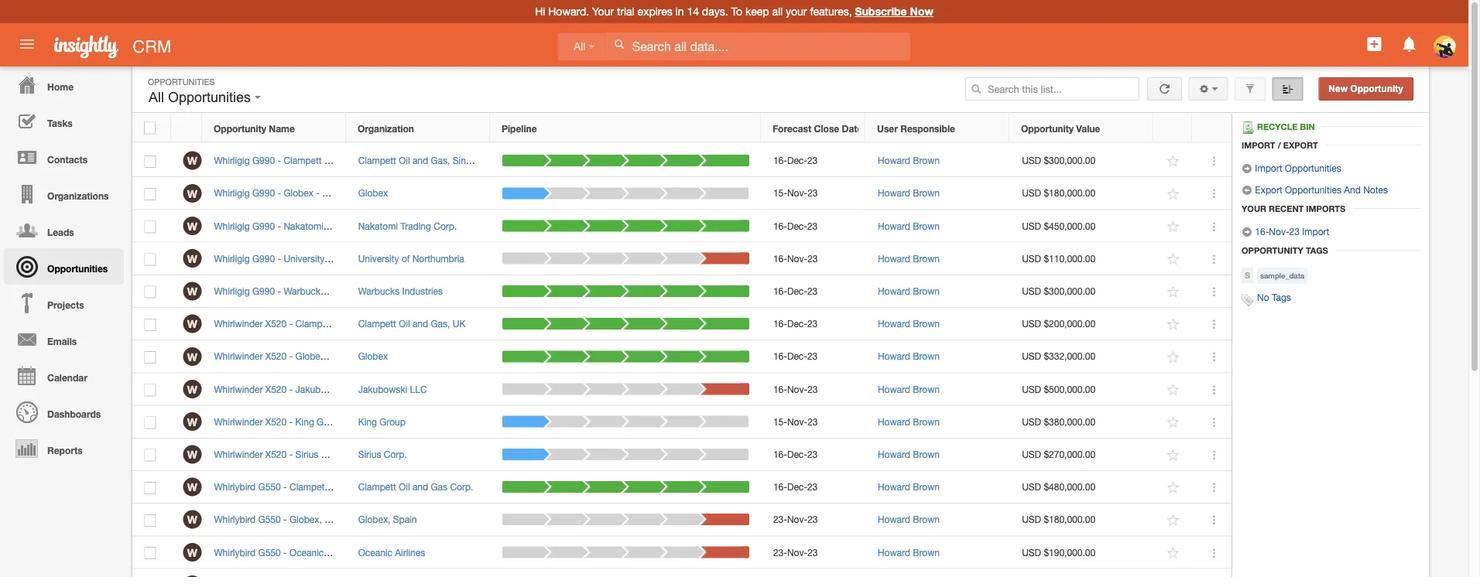 Task type: vqa. For each thing, say whether or not it's contained in the screenshot.
4th the Whirligig from the bottom of the row group containing W
yes



Task type: describe. For each thing, give the bounding box(es) containing it.
brown for globex
[[913, 351, 940, 362]]

g990 for nakatomi
[[252, 221, 275, 231]]

2 usd from the top
[[1022, 188, 1041, 199]]

usd $‎450,000.00
[[1022, 221, 1095, 231]]

2 vertical spatial import
[[1302, 226, 1329, 237]]

2 sirius from the left
[[358, 449, 381, 460]]

2 globex, from the left
[[358, 515, 391, 525]]

user responsible
[[877, 123, 955, 134]]

1 sirius from the left
[[295, 449, 318, 460]]

sample_data link
[[1257, 268, 1308, 284]]

howard.
[[548, 5, 589, 18]]

notifications image
[[1400, 35, 1419, 53]]

opportunities link
[[4, 248, 124, 285]]

13 w row from the top
[[132, 537, 1232, 569]]

16- for clampett oil and gas, singapore
[[773, 155, 787, 166]]

and down tina
[[344, 482, 360, 493]]

usd $‎380,000.00 cell
[[1010, 406, 1154, 439]]

whirlwinder x520 - king group - chris chen
[[214, 417, 398, 427]]

howard brown link for nakatomi trading corp.
[[878, 221, 940, 231]]

mills
[[405, 286, 424, 297]]

2 university from the left
[[358, 253, 399, 264]]

16-dec-23 for clampett oil and gas, singapore
[[773, 155, 818, 166]]

opportunity tags
[[1242, 245, 1328, 255]]

$‎300,000.00 for warbucks industries
[[1044, 286, 1095, 297]]

16-dec-23 cell for sirius corp.
[[761, 439, 866, 471]]

2 trading from the left
[[400, 221, 431, 231]]

g550 for clampett
[[258, 482, 281, 493]]

nov- for king group
[[787, 417, 808, 427]]

whirlwinder x520 - clampett oil and gas, uk - nicholas flores
[[214, 319, 475, 329]]

whirligig g990 - clampett oil and gas, singapore - aaron lang
[[214, 155, 477, 166]]

7 cell from the left
[[866, 569, 1010, 577]]

albert for whirligig g990 - globex - albert lee globex
[[322, 188, 347, 199]]

16-dec-23 cell for nakatomi trading corp.
[[761, 210, 866, 243]]

date
[[842, 123, 863, 134]]

white image
[[614, 39, 625, 50]]

2 brown from the top
[[913, 188, 940, 199]]

all opportunities
[[149, 89, 255, 105]]

2 gas from the left
[[431, 482, 447, 493]]

no
[[1257, 292, 1269, 303]]

oil up whirlybird g550 - globex, spain - katherine reyes link
[[330, 482, 341, 493]]

brown for university of northumbria
[[913, 253, 940, 264]]

import opportunities link
[[1242, 163, 1341, 174]]

1 king from the left
[[295, 417, 314, 427]]

8 cell from the left
[[1010, 569, 1154, 577]]

follow image for oceanic airlines
[[1166, 546, 1181, 561]]

23-nov-23 for usd $‎190,000.00
[[773, 547, 818, 558]]

w for whirlwinder x520 - globex - albert lee
[[187, 350, 197, 363]]

1 group from the left
[[317, 417, 343, 427]]

opportunities inside navigation
[[47, 263, 108, 274]]

g990 for university
[[252, 253, 275, 264]]

2 king from the left
[[358, 417, 377, 427]]

usd for martin
[[1022, 449, 1041, 460]]

usd for paula
[[1022, 253, 1041, 264]]

nov- for university of northumbria
[[787, 253, 808, 264]]

export opportunities and notes
[[1253, 184, 1388, 195]]

opportunities up all opportunities
[[148, 77, 215, 87]]

reports
[[47, 445, 83, 456]]

follow image for uk
[[1166, 317, 1181, 332]]

hi howard. your trial expires in 14 days. to keep all your features, subscribe now
[[535, 5, 933, 18]]

2 industries from the left
[[402, 286, 443, 297]]

14
[[687, 5, 699, 18]]

2 warbucks from the left
[[358, 286, 400, 297]]

2 nakatomi from the left
[[358, 221, 398, 231]]

1 oceanic from the left
[[290, 547, 324, 558]]

$‎110,000.00
[[1044, 253, 1095, 264]]

no tags link
[[1257, 292, 1291, 303]]

emails
[[47, 336, 77, 347]]

$‎332,000.00
[[1044, 351, 1095, 362]]

expires
[[638, 5, 673, 18]]

sample_data
[[1260, 271, 1305, 280]]

oceanic airlines link
[[358, 547, 425, 558]]

23 for warbucks industries
[[807, 286, 818, 297]]

to
[[731, 5, 742, 18]]

your
[[786, 5, 807, 18]]

recent
[[1269, 204, 1304, 214]]

circle arrow right image
[[1242, 163, 1253, 174]]

howard for warbucks industries
[[878, 286, 910, 297]]

refresh list image
[[1157, 84, 1172, 94]]

usd $‎180,000.00 cell for 15-nov-23
[[1010, 177, 1154, 210]]

2 of from the left
[[402, 253, 410, 264]]

brown for clampett oil and gas corp.
[[913, 482, 940, 493]]

w link for whirlybird g550 - oceanic airlines - mark sakda
[[183, 543, 202, 562]]

w for whirligig g990 - globex - albert lee
[[187, 187, 197, 200]]

whirlwinder x520 - sirius corp. - tina martin
[[214, 449, 399, 460]]

dashboards link
[[4, 394, 124, 430]]

new opportunity link
[[1319, 77, 1414, 101]]

whirlwinder x520 - jakubowski llc - jason castillo
[[214, 384, 431, 395]]

s
[[1245, 271, 1250, 281]]

w link for whirligig g990 - clampett oil and gas, singapore - aaron lang
[[183, 151, 202, 170]]

row containing opportunity name
[[132, 114, 1231, 143]]

6 w row from the top
[[132, 308, 1232, 341]]

usd $‎190,000.00 cell
[[1010, 537, 1154, 569]]

contacts
[[47, 154, 88, 165]]

new
[[1329, 84, 1348, 94]]

your recent imports
[[1242, 204, 1345, 214]]

show list view filters image
[[1245, 84, 1256, 94]]

opportunity value
[[1021, 123, 1100, 134]]

10 w row from the top
[[132, 439, 1232, 471]]

import opportunities
[[1253, 163, 1341, 173]]

clampett oil and gas corp. link
[[358, 482, 473, 493]]

1 uk from the left
[[390, 319, 403, 329]]

1 gas from the left
[[362, 482, 379, 493]]

usd $‎180,000.00 for 23-nov-23
[[1022, 515, 1095, 525]]

g990 for warbucks
[[252, 286, 275, 297]]

whirligig for whirligig g990 - warbucks industries - roger mills
[[214, 286, 250, 297]]

dec- for nakatomi trading corp.
[[787, 221, 807, 231]]

usd $‎200,000.00 cell
[[1010, 308, 1154, 341]]

usd $‎480,000.00 cell
[[1010, 471, 1154, 504]]

15-nov-23 for usd $‎180,000.00
[[773, 188, 818, 199]]

w for whirligig g990 - clampett oil and gas, singapore - aaron lang
[[187, 155, 197, 167]]

warbucks industries link
[[358, 286, 443, 297]]

howard for clampett oil and gas, singapore
[[878, 155, 910, 166]]

howard brown for clampett oil and gas corp.
[[878, 482, 940, 493]]

and down whirligig g990 - warbucks industries - roger mills 'link'
[[350, 319, 365, 329]]

23 for jakubowski llc
[[808, 384, 818, 395]]

contacts link
[[4, 139, 124, 176]]

follow image for castillo
[[1166, 383, 1181, 397]]

usd $‎300,000.00 for clampett oil and gas, singapore
[[1022, 155, 1095, 166]]

navigation containing home
[[0, 67, 124, 467]]

usd $‎300,000.00 cell for warbucks industries
[[1010, 275, 1154, 308]]

16-dec-23 for nakatomi trading corp.
[[773, 221, 818, 231]]

2 llc from the left
[[410, 384, 427, 395]]

clampett oil and gas, singapore link
[[358, 155, 495, 166]]

nakatomi trading corp.
[[358, 221, 457, 231]]

2 row from the top
[[132, 569, 1232, 577]]

2 w row from the top
[[132, 177, 1232, 210]]

23 for clampett oil and gas, uk
[[807, 319, 818, 329]]

2 group from the left
[[380, 417, 405, 427]]

usd $‎180,000.00 for 15-nov-23
[[1022, 188, 1095, 199]]

23 for clampett oil and gas corp.
[[807, 482, 818, 493]]

projects
[[47, 300, 84, 310]]

tasks
[[47, 118, 73, 129]]

usd for singapore
[[1022, 155, 1041, 166]]

2 airlines from the left
[[395, 547, 425, 558]]

king group
[[358, 417, 405, 427]]

globex link for whirligig g990 - globex - albert lee
[[358, 188, 388, 199]]

clampett down sirius corp. link
[[358, 482, 396, 493]]

w for whirlwinder x520 - sirius corp. - tina martin
[[187, 448, 197, 461]]

jakubowski llc link
[[358, 384, 427, 395]]

whirlwinder x520 - jakubowski llc - jason castillo link
[[214, 384, 439, 395]]

sakda
[[389, 547, 415, 558]]

recycle bin
[[1257, 122, 1315, 132]]

whirlwinder for whirlwinder x520 - clampett oil and gas, uk - nicholas flores
[[214, 319, 263, 329]]

w link for whirlybird g550 - globex, spain - katherine reyes
[[183, 511, 202, 529]]

brown for king group
[[913, 417, 940, 427]]

2 northumbria from the left
[[412, 253, 464, 264]]

23- for usd $‎180,000.00
[[773, 515, 787, 525]]

2 howard from the top
[[878, 188, 910, 199]]

globex, spain
[[358, 515, 417, 525]]

lee for whirligig g990 - globex - albert lee globex
[[349, 188, 365, 199]]

w for whirlybird g550 - globex, spain - katherine reyes
[[187, 514, 197, 527]]

$‎180,000.00 for 23-nov-23
[[1044, 515, 1095, 525]]

brown for jakubowski llc
[[913, 384, 940, 395]]

1 industries from the left
[[328, 286, 368, 297]]

usd $‎270,000.00
[[1022, 449, 1095, 460]]

23 for clampett oil and gas, singapore
[[807, 155, 818, 166]]

23-nov-23 cell for usd $‎180,000.00
[[761, 504, 866, 537]]

1 warbucks from the left
[[284, 286, 325, 297]]

brown for globex, spain
[[913, 515, 940, 525]]

keep
[[745, 5, 769, 18]]

emails link
[[4, 321, 124, 358]]

all for all opportunities
[[149, 89, 164, 105]]

opportunity for opportunity tags
[[1242, 245, 1304, 255]]

opportunity for opportunity value
[[1021, 123, 1074, 134]]

23-nov-23 for usd $‎180,000.00
[[773, 515, 818, 525]]

1 airlines from the left
[[326, 547, 356, 558]]

howard brown for jakubowski llc
[[878, 384, 940, 395]]

usd $‎270,000.00 cell
[[1010, 439, 1154, 471]]

projects link
[[4, 285, 124, 321]]

and up reyes
[[413, 482, 428, 493]]

5 cell from the left
[[490, 569, 761, 577]]

sirius corp. link
[[358, 449, 407, 460]]

1 of from the left
[[327, 253, 335, 264]]

howard for globex, spain
[[878, 515, 910, 525]]

clampett down whirlwinder x520 - sirius corp. - tina martin
[[290, 482, 328, 493]]

12 w row from the top
[[132, 504, 1232, 537]]

calendar
[[47, 372, 87, 383]]

1 university from the left
[[284, 253, 325, 264]]

1 spain from the left
[[324, 515, 348, 525]]

howard brown link for clampett oil and gas, uk
[[878, 319, 940, 329]]

16-dec-23 for globex
[[773, 351, 818, 362]]

11 w row from the top
[[132, 471, 1232, 504]]

1 nakatomi from the left
[[284, 221, 323, 231]]

whirligig g990 - university of northumbria - paula oliver
[[214, 253, 448, 264]]

hi
[[535, 5, 545, 18]]

whirlwinder x520 - globex - albert lee
[[214, 351, 376, 362]]

clampett down the "roger"
[[358, 319, 396, 329]]

opportunity right new
[[1350, 84, 1403, 94]]

16-nov-23 for usd $‎500,000.00
[[773, 384, 818, 395]]

dec- for sirius corp.
[[787, 449, 807, 460]]

globex, spain link
[[358, 515, 417, 525]]

g990 for globex
[[252, 188, 275, 199]]

1 w row from the top
[[132, 145, 1232, 177]]

follow image for clampett oil and gas corp.
[[1166, 481, 1181, 495]]

15- for usd $‎180,000.00
[[773, 188, 787, 199]]

clampett oil and gas corp.
[[358, 482, 473, 493]]

2 jakubowski from the left
[[358, 384, 407, 395]]

aaron
[[429, 155, 454, 166]]

organizations link
[[4, 176, 124, 212]]

reports link
[[4, 430, 124, 467]]

1 singapore from the left
[[378, 155, 420, 166]]

6 cell from the left
[[761, 569, 866, 577]]

nakatomi trading corp. link
[[358, 221, 457, 231]]

4 follow image from the top
[[1166, 350, 1181, 365]]

calendar link
[[4, 358, 124, 394]]

w link for whirlwinder x520 - king group - chris chen
[[183, 413, 202, 431]]

0 horizontal spatial katherine
[[357, 515, 397, 525]]

8 w row from the top
[[132, 373, 1232, 406]]

jason
[[373, 384, 398, 395]]

whirlwinder x520 - sirius corp. - tina martin link
[[214, 449, 407, 460]]

0 horizontal spatial your
[[592, 5, 614, 18]]

clampett oil and gas, uk link
[[358, 319, 466, 329]]

usd $‎480,000.00
[[1022, 482, 1095, 493]]

3 cell from the left
[[202, 569, 346, 577]]

4 cell from the left
[[346, 569, 490, 577]]

9 w row from the top
[[132, 406, 1232, 439]]

howard brown for clampett oil and gas, uk
[[878, 319, 940, 329]]

and left aaron at top
[[413, 155, 428, 166]]

usd for samantha
[[1022, 221, 1041, 231]]

1 northumbria from the left
[[338, 253, 390, 264]]

2 uk from the left
[[453, 319, 466, 329]]

1 llc from the left
[[347, 384, 364, 395]]

howard brown for clampett oil and gas, singapore
[[878, 155, 940, 166]]

paula
[[399, 253, 422, 264]]

1 cell from the left
[[132, 569, 171, 577]]

16- for sirius corp.
[[773, 449, 787, 460]]

1 trading from the left
[[326, 221, 357, 231]]

usd $‎500,000.00 cell
[[1010, 373, 1154, 406]]

nov- for jakubowski llc
[[787, 384, 808, 395]]

$‎380,000.00
[[1044, 417, 1095, 427]]

2 singapore from the left
[[453, 155, 495, 166]]

follow image for king group
[[1166, 415, 1181, 430]]

clampett oil and gas, singapore
[[358, 155, 495, 166]]

clampett up whirligig g990 - globex - albert lee globex
[[284, 155, 322, 166]]

tasks link
[[4, 103, 124, 139]]

16-nov-23 cell for usd $‎110,000.00
[[761, 243, 866, 275]]

10 cell from the left
[[1193, 569, 1232, 577]]

home link
[[4, 67, 124, 103]]

23 for university of northumbria
[[808, 253, 818, 264]]

$‎180,000.00 for 15-nov-23
[[1044, 188, 1095, 199]]

5 w row from the top
[[132, 275, 1232, 308]]

new opportunity
[[1329, 84, 1403, 94]]

features,
[[810, 5, 852, 18]]

flores
[[450, 319, 475, 329]]

in
[[676, 5, 684, 18]]



Task type: locate. For each thing, give the bounding box(es) containing it.
3 16-dec-23 from the top
[[773, 286, 818, 297]]

clampett
[[284, 155, 322, 166], [358, 155, 396, 166], [295, 319, 333, 329], [358, 319, 396, 329], [290, 482, 328, 493], [358, 482, 396, 493]]

of down whirligig g990 - nakatomi trading corp. - samantha wright
[[327, 253, 335, 264]]

1 whirlwinder from the top
[[214, 319, 263, 329]]

23-nov-23 cell for usd $‎190,000.00
[[761, 537, 866, 569]]

llc
[[347, 384, 364, 395], [410, 384, 427, 395]]

circle arrow left image
[[1242, 185, 1253, 196]]

23
[[807, 155, 818, 166], [808, 188, 818, 199], [807, 221, 818, 231], [1289, 226, 1300, 237], [808, 253, 818, 264], [807, 286, 818, 297], [807, 319, 818, 329], [807, 351, 818, 362], [808, 384, 818, 395], [808, 417, 818, 427], [807, 449, 818, 460], [807, 482, 818, 493], [808, 515, 818, 525], [808, 547, 818, 558]]

16-dec-23 cell
[[761, 145, 866, 177], [761, 210, 866, 243], [761, 275, 866, 308], [761, 308, 866, 341], [761, 341, 866, 373], [761, 439, 866, 471], [761, 471, 866, 504]]

spain up sakda on the bottom of page
[[393, 515, 417, 525]]

7 w from the top
[[187, 350, 197, 363]]

5 brown from the top
[[913, 286, 940, 297]]

16-nov-23 cell
[[761, 243, 866, 275], [761, 373, 866, 406]]

0 vertical spatial 15-nov-23 cell
[[761, 177, 866, 210]]

10 usd from the top
[[1022, 449, 1041, 460]]

1 horizontal spatial sirius
[[358, 449, 381, 460]]

whirlwinder for whirlwinder x520 - sirius corp. - tina martin
[[214, 449, 263, 460]]

$‎300,000.00 down the $‎110,000.00
[[1044, 286, 1095, 297]]

11 usd from the top
[[1022, 482, 1041, 493]]

industries up whirlwinder x520 - clampett oil and gas, uk - nicholas flores link
[[328, 286, 368, 297]]

1 horizontal spatial globex,
[[358, 515, 391, 525]]

usd $‎300,000.00 for warbucks industries
[[1022, 286, 1095, 297]]

2 spain from the left
[[393, 515, 417, 525]]

0 vertical spatial g550
[[258, 482, 281, 493]]

usd left $‎380,000.00
[[1022, 417, 1041, 427]]

king up whirlwinder x520 - sirius corp. - tina martin
[[295, 417, 314, 427]]

2 usd $‎180,000.00 from the top
[[1022, 515, 1095, 525]]

5 dec- from the top
[[787, 351, 807, 362]]

gas down tina
[[362, 482, 379, 493]]

1 vertical spatial 23-nov-23
[[773, 547, 818, 558]]

follow image
[[1166, 187, 1181, 201], [1166, 252, 1181, 267], [1166, 317, 1181, 332], [1166, 350, 1181, 365], [1166, 383, 1181, 397], [1166, 448, 1181, 463], [1166, 513, 1181, 528]]

x520 up whirlwinder x520 - globex - albert lee at the bottom of page
[[265, 319, 287, 329]]

northumbria down wright
[[412, 253, 464, 264]]

$‎200,000.00
[[1044, 319, 1095, 329]]

12 howard brown from the top
[[878, 515, 940, 525]]

usd left $‎270,000.00
[[1022, 449, 1041, 460]]

13 howard from the top
[[878, 547, 910, 558]]

university up whirligig g990 - warbucks industries - roger mills
[[284, 253, 325, 264]]

gas,
[[356, 155, 376, 166], [431, 155, 450, 166], [368, 319, 387, 329], [431, 319, 450, 329]]

1 horizontal spatial all
[[574, 41, 586, 53]]

1 15- from the top
[[773, 188, 787, 199]]

3 howard brown from the top
[[878, 221, 940, 231]]

w for whirligig g990 - university of northumbria - paula oliver
[[187, 253, 197, 265]]

2 howard brown from the top
[[878, 188, 940, 199]]

export down bin on the right top of page
[[1283, 140, 1318, 150]]

5 follow image from the top
[[1166, 383, 1181, 397]]

oceanic
[[290, 547, 324, 558], [358, 547, 392, 558]]

leads
[[47, 227, 74, 238]]

1 vertical spatial globex link
[[358, 351, 388, 362]]

1 horizontal spatial university
[[358, 253, 399, 264]]

howard brown for university of northumbria
[[878, 253, 940, 264]]

5 whirligig from the top
[[214, 286, 250, 297]]

1 vertical spatial 15-nov-23
[[773, 417, 818, 427]]

usd down "usd $‎480,000.00"
[[1022, 515, 1041, 525]]

0 vertical spatial usd $‎300,000.00
[[1022, 155, 1095, 166]]

2 g990 from the top
[[252, 188, 275, 199]]

now
[[910, 5, 933, 18]]

trial
[[617, 5, 635, 18]]

gas left warren
[[431, 482, 447, 493]]

follow image for nakatomi trading corp.
[[1166, 219, 1181, 234]]

leads link
[[4, 212, 124, 248]]

opportunity down 16-nov-23 import link
[[1242, 245, 1304, 255]]

export
[[1283, 140, 1318, 150], [1255, 184, 1282, 195]]

0 vertical spatial albert
[[322, 188, 347, 199]]

lee for whirlwinder x520 - globex - albert lee
[[361, 351, 376, 362]]

search image
[[971, 84, 982, 94]]

1 horizontal spatial uk
[[453, 319, 466, 329]]

usd up usd $‎450,000.00
[[1022, 188, 1041, 199]]

all
[[772, 5, 783, 18]]

$‎300,000.00 for clampett oil and gas, singapore
[[1044, 155, 1095, 166]]

howard brown link for oceanic airlines
[[878, 547, 940, 558]]

sirius corp.
[[358, 449, 407, 460]]

import for import opportunities
[[1255, 163, 1282, 173]]

dashboards
[[47, 409, 101, 420]]

3 16-dec-23 cell from the top
[[761, 275, 866, 308]]

w for whirlwinder x520 - king group - chris chen
[[187, 416, 197, 429]]

your left trial in the left of the page
[[592, 5, 614, 18]]

7 usd from the top
[[1022, 351, 1041, 362]]

and down mills
[[413, 319, 428, 329]]

1 horizontal spatial spain
[[393, 515, 417, 525]]

whirligig for whirligig g990 - globex - albert lee globex
[[214, 188, 250, 199]]

show sidebar image
[[1282, 84, 1293, 94]]

whirlybird for whirlybird g550 - oceanic airlines - mark sakda
[[214, 547, 256, 558]]

no tags
[[1257, 292, 1291, 303]]

23 for nakatomi trading corp.
[[807, 221, 818, 231]]

15-nov-23 cell for usd $‎380,000.00
[[761, 406, 866, 439]]

0 vertical spatial globex link
[[358, 188, 388, 199]]

x520 down whirlwinder x520 - globex - albert lee at the bottom of page
[[265, 384, 287, 395]]

university
[[284, 253, 325, 264], [358, 253, 399, 264]]

1 horizontal spatial of
[[402, 253, 410, 264]]

usd $‎450,000.00 cell
[[1010, 210, 1154, 243]]

usd $‎180,000.00 cell
[[1010, 177, 1154, 210], [1010, 504, 1154, 537]]

2 23-nov-23 from the top
[[773, 547, 818, 558]]

chris
[[351, 417, 373, 427]]

0 horizontal spatial llc
[[347, 384, 364, 395]]

university of northumbria link
[[358, 253, 464, 264]]

globex up whirligig g990 - nakatomi trading corp. - samantha wright
[[284, 188, 313, 199]]

0 vertical spatial import
[[1242, 140, 1275, 150]]

2 vertical spatial whirlybird
[[214, 547, 256, 558]]

1 vertical spatial katherine
[[357, 515, 397, 525]]

usd left $‎480,000.00
[[1022, 482, 1041, 493]]

whirlwinder for whirlwinder x520 - globex - albert lee
[[214, 351, 263, 362]]

11 w from the top
[[187, 481, 197, 494]]

0 horizontal spatial oceanic
[[290, 547, 324, 558]]

and up whirligig g990 - globex - albert lee globex
[[338, 155, 354, 166]]

usd $‎110,000.00 cell
[[1010, 243, 1154, 275]]

15-nov-23 cell
[[761, 177, 866, 210], [761, 406, 866, 439]]

0 horizontal spatial sirius
[[295, 449, 318, 460]]

usd left $‎200,000.00
[[1022, 319, 1041, 329]]

cell
[[132, 569, 171, 577], [171, 569, 202, 577], [202, 569, 346, 577], [346, 569, 490, 577], [490, 569, 761, 577], [761, 569, 866, 577], [866, 569, 1010, 577], [1010, 569, 1154, 577], [1154, 569, 1193, 577], [1193, 569, 1232, 577]]

brown for nakatomi trading corp.
[[913, 221, 940, 231]]

follow image for paula
[[1166, 252, 1181, 267]]

g550 down whirlwinder x520 - sirius corp. - tina martin
[[258, 482, 281, 493]]

1 horizontal spatial your
[[1242, 204, 1266, 214]]

0 horizontal spatial group
[[317, 417, 343, 427]]

w for whirlwinder x520 - clampett oil and gas, uk - nicholas flores
[[187, 318, 197, 331]]

sirius
[[295, 449, 318, 460], [358, 449, 381, 460]]

0 horizontal spatial industries
[[328, 286, 368, 297]]

howard brown link for university of northumbria
[[878, 253, 940, 264]]

2 16-nov-23 from the top
[[773, 384, 818, 395]]

whirligig g990 - globex - albert lee globex
[[214, 188, 388, 199]]

uk
[[390, 319, 403, 329], [453, 319, 466, 329]]

/
[[1278, 140, 1281, 150]]

king up tina
[[358, 417, 377, 427]]

opportunities inside button
[[168, 89, 251, 105]]

dec-
[[787, 155, 807, 166], [787, 221, 807, 231], [787, 286, 807, 297], [787, 319, 807, 329], [787, 351, 807, 362], [787, 449, 807, 460], [787, 482, 807, 493]]

11 brown from the top
[[913, 482, 940, 493]]

w link for whirligig g990 - university of northumbria - paula oliver
[[183, 249, 202, 268]]

0 horizontal spatial export
[[1255, 184, 1282, 195]]

1 vertical spatial import
[[1255, 163, 1282, 173]]

1 horizontal spatial airlines
[[395, 547, 425, 558]]

16-dec-23 for warbucks industries
[[773, 286, 818, 297]]

dec- for globex
[[787, 351, 807, 362]]

4 16-dec-23 cell from the top
[[761, 308, 866, 341]]

usd for sakda
[[1022, 547, 1041, 558]]

w link for whirlwinder x520 - jakubowski llc - jason castillo
[[183, 380, 202, 399]]

2 whirlybird from the top
[[214, 515, 256, 525]]

whirligig g990 - warbucks industries - roger mills
[[214, 286, 424, 297]]

Search all data.... text field
[[605, 32, 910, 60]]

8 howard brown from the top
[[878, 384, 940, 395]]

0 horizontal spatial nakatomi
[[284, 221, 323, 231]]

import for import / export
[[1242, 140, 1275, 150]]

0 vertical spatial 23-
[[773, 515, 787, 525]]

usd left '$‎332,000.00'
[[1022, 351, 1041, 362]]

pipeline
[[502, 123, 537, 134]]

sirius down chris
[[358, 449, 381, 460]]

opportunities up imports
[[1285, 184, 1341, 195]]

None checkbox
[[144, 156, 156, 168], [144, 221, 156, 233], [144, 254, 156, 266], [144, 286, 156, 299], [144, 417, 156, 429], [144, 482, 156, 495], [144, 515, 156, 527], [144, 547, 156, 560], [144, 156, 156, 168], [144, 221, 156, 233], [144, 254, 156, 266], [144, 286, 156, 299], [144, 417, 156, 429], [144, 482, 156, 495], [144, 515, 156, 527], [144, 547, 156, 560]]

w for whirlybird g550 - clampett oil and gas corp. - katherine warren
[[187, 481, 197, 494]]

oil up whirligig g990 - globex - albert lee globex
[[324, 155, 335, 166]]

None checkbox
[[144, 122, 156, 134], [144, 188, 156, 201], [144, 319, 156, 331], [144, 352, 156, 364], [144, 384, 156, 397], [144, 449, 156, 462], [144, 122, 156, 134], [144, 188, 156, 201], [144, 319, 156, 331], [144, 352, 156, 364], [144, 384, 156, 397], [144, 449, 156, 462]]

oil left aaron at top
[[399, 155, 410, 166]]

5 whirlwinder from the top
[[214, 449, 263, 460]]

0 vertical spatial all
[[574, 41, 586, 53]]

1 16-nov-23 cell from the top
[[761, 243, 866, 275]]

opportunities up export opportunities and notes link
[[1285, 163, 1341, 173]]

and
[[338, 155, 354, 166], [413, 155, 428, 166], [350, 319, 365, 329], [413, 319, 428, 329], [344, 482, 360, 493], [413, 482, 428, 493]]

g550 down whirlybird g550 - globex, spain - katherine reyes
[[258, 547, 281, 558]]

1 vertical spatial usd $‎180,000.00 cell
[[1010, 504, 1154, 537]]

1 vertical spatial 15-nov-23 cell
[[761, 406, 866, 439]]

9 howard from the top
[[878, 417, 910, 427]]

usd $‎332,000.00
[[1022, 351, 1095, 362]]

warbucks industries
[[358, 286, 443, 297]]

row
[[132, 114, 1231, 143], [132, 569, 1232, 577]]

1 vertical spatial usd $‎300,000.00
[[1022, 286, 1095, 297]]

7 w row from the top
[[132, 341, 1232, 373]]

3 dec- from the top
[[787, 286, 807, 297]]

12 w from the top
[[187, 514, 197, 527]]

0 horizontal spatial uk
[[390, 319, 403, 329]]

0 horizontal spatial king
[[295, 417, 314, 427]]

1 15-nov-23 from the top
[[773, 188, 818, 199]]

usd for uk
[[1022, 319, 1041, 329]]

usd up usd $‎200,000.00
[[1022, 286, 1041, 297]]

opportunity name
[[214, 123, 295, 134]]

oliver
[[424, 253, 448, 264]]

import / export
[[1242, 140, 1318, 150]]

4 16-dec-23 from the top
[[773, 319, 818, 329]]

whirlybird for whirlybird g550 - globex, spain - katherine reyes
[[214, 515, 256, 525]]

1 vertical spatial export
[[1255, 184, 1282, 195]]

3 w link from the top
[[183, 217, 202, 235]]

howard brown for king group
[[878, 417, 940, 427]]

howard for sirius corp.
[[878, 449, 910, 460]]

$‎480,000.00
[[1044, 482, 1095, 493]]

oil up reyes
[[399, 482, 410, 493]]

globex link down 'whirligig g990 - clampett oil and gas, singapore - aaron lang' link
[[358, 188, 388, 199]]

2 follow image from the top
[[1166, 219, 1181, 234]]

8 howard brown link from the top
[[878, 384, 940, 395]]

1 horizontal spatial group
[[380, 417, 405, 427]]

all down the howard. on the top left of page
[[574, 41, 586, 53]]

globex down 'whirligig g990 - clampett oil and gas, singapore - aaron lang' link
[[358, 188, 388, 199]]

your
[[592, 5, 614, 18], [1242, 204, 1266, 214]]

w for whirlwinder x520 - jakubowski llc - jason castillo
[[187, 383, 197, 396]]

1 dec- from the top
[[787, 155, 807, 166]]

whirligig for whirligig g990 - university of northumbria - paula oliver
[[214, 253, 250, 264]]

16-dec-23 for clampett oil and gas corp.
[[773, 482, 818, 493]]

katherine up mark on the bottom
[[357, 515, 397, 525]]

usd $‎300,000.00 cell down value
[[1010, 145, 1154, 177]]

15-nov-23 cell for usd $‎180,000.00
[[761, 177, 866, 210]]

oceanic down the 'globex, spain' link
[[358, 547, 392, 558]]

1 horizontal spatial king
[[358, 417, 377, 427]]

group left chris
[[317, 417, 343, 427]]

opportunities up projects link
[[47, 263, 108, 274]]

5 howard brown link from the top
[[878, 286, 940, 297]]

oil left nicholas
[[399, 319, 410, 329]]

0 vertical spatial $‎300,000.00
[[1044, 155, 1095, 166]]

1 vertical spatial g550
[[258, 515, 281, 525]]

23-nov-23
[[773, 515, 818, 525], [773, 547, 818, 558]]

uk down warbucks industries link
[[390, 319, 403, 329]]

row group containing w
[[132, 145, 1232, 577]]

0 horizontal spatial singapore
[[378, 155, 420, 166]]

jakubowski llc
[[358, 384, 427, 395]]

2 usd $‎300,000.00 from the top
[[1022, 286, 1095, 297]]

2 oceanic from the left
[[358, 547, 392, 558]]

katherine left warren
[[413, 482, 453, 493]]

0 horizontal spatial globex,
[[290, 515, 322, 525]]

albert for whirlwinder x520 - globex - albert lee
[[334, 351, 359, 362]]

1 vertical spatial your
[[1242, 204, 1266, 214]]

home
[[47, 81, 74, 92]]

5 howard from the top
[[878, 286, 910, 297]]

23-nov-23 cell
[[761, 504, 866, 537], [761, 537, 866, 569]]

4 whirligig from the top
[[214, 253, 250, 264]]

4 g990 from the top
[[252, 253, 275, 264]]

9 cell from the left
[[1154, 569, 1193, 577]]

reyes
[[399, 515, 425, 525]]

wright
[[436, 221, 463, 231]]

1 jakubowski from the left
[[295, 384, 345, 395]]

whirlybird g550 - clampett oil and gas corp. - katherine warren link
[[214, 482, 493, 493]]

trading
[[326, 221, 357, 231], [400, 221, 431, 231]]

usd left the $‎450,000.00
[[1022, 221, 1041, 231]]

1 vertical spatial 23-
[[773, 547, 787, 558]]

all inside button
[[149, 89, 164, 105]]

1 vertical spatial row
[[132, 569, 1232, 577]]

0 vertical spatial katherine
[[413, 482, 453, 493]]

13 howard brown link from the top
[[878, 547, 940, 558]]

howard brown link for clampett oil and gas corp.
[[878, 482, 940, 493]]

2 cell from the left
[[171, 569, 202, 577]]

0 vertical spatial usd $‎180,000.00
[[1022, 188, 1095, 199]]

3 w row from the top
[[132, 210, 1232, 243]]

imports
[[1306, 204, 1345, 214]]

23 for globex, spain
[[808, 515, 818, 525]]

circle arrow right image
[[1242, 227, 1253, 238]]

import up tags
[[1302, 226, 1329, 237]]

export opportunities and notes link
[[1242, 184, 1388, 196]]

1 vertical spatial usd $‎300,000.00 cell
[[1010, 275, 1154, 308]]

jakubowski
[[295, 384, 345, 395], [358, 384, 407, 395]]

g550 for oceanic
[[258, 547, 281, 558]]

$‎180,000.00 up the $‎450,000.00
[[1044, 188, 1095, 199]]

0 vertical spatial whirlybird
[[214, 482, 256, 493]]

w row
[[132, 145, 1232, 177], [132, 177, 1232, 210], [132, 210, 1232, 243], [132, 243, 1232, 275], [132, 275, 1232, 308], [132, 308, 1232, 341], [132, 341, 1232, 373], [132, 373, 1232, 406], [132, 406, 1232, 439], [132, 439, 1232, 471], [132, 471, 1232, 504], [132, 504, 1232, 537], [132, 537, 1232, 569]]

usd $‎190,000.00
[[1022, 547, 1095, 558]]

howard brown for globex, spain
[[878, 515, 940, 525]]

1 vertical spatial 15-
[[773, 417, 787, 427]]

oil down whirligig g990 - warbucks industries - roger mills 'link'
[[336, 319, 347, 329]]

5 g990 from the top
[[252, 286, 275, 297]]

warbucks left mills
[[358, 286, 400, 297]]

brown
[[913, 155, 940, 166], [913, 188, 940, 199], [913, 221, 940, 231], [913, 253, 940, 264], [913, 286, 940, 297], [913, 319, 940, 329], [913, 351, 940, 362], [913, 384, 940, 395], [913, 417, 940, 427], [913, 449, 940, 460], [913, 482, 940, 493], [913, 515, 940, 525], [913, 547, 940, 558]]

2 vertical spatial g550
[[258, 547, 281, 558]]

1 follow image from the top
[[1166, 187, 1181, 201]]

0 vertical spatial 15-nov-23
[[773, 188, 818, 199]]

brown for warbucks industries
[[913, 286, 940, 297]]

globex up "jason"
[[358, 351, 388, 362]]

organization
[[358, 123, 414, 134]]

1 vertical spatial whirlybird
[[214, 515, 256, 525]]

your down circle arrow left 'image'
[[1242, 204, 1266, 214]]

clampett down organization
[[358, 155, 396, 166]]

usd $‎300,000.00 up usd $‎200,000.00
[[1022, 286, 1095, 297]]

brown for sirius corp.
[[913, 449, 940, 460]]

globex, up mark on the bottom
[[358, 515, 391, 525]]

16-dec-23 cell for warbucks industries
[[761, 275, 866, 308]]

2 howard brown link from the top
[[878, 188, 940, 199]]

howard brown link for king group
[[878, 417, 940, 427]]

1 usd $‎180,000.00 cell from the top
[[1010, 177, 1154, 210]]

oceanic down whirlybird g550 - globex, spain - katherine reyes
[[290, 547, 324, 558]]

0 horizontal spatial spain
[[324, 515, 348, 525]]

opportunity
[[1350, 84, 1403, 94], [214, 123, 266, 134], [1021, 123, 1074, 134], [1242, 245, 1304, 255]]

0 vertical spatial 23-nov-23
[[773, 515, 818, 525]]

13 w link from the top
[[183, 543, 202, 562]]

0 vertical spatial 15-
[[773, 188, 787, 199]]

0 horizontal spatial trading
[[326, 221, 357, 231]]

0 horizontal spatial gas
[[362, 482, 379, 493]]

all down crm
[[149, 89, 164, 105]]

usd for reyes
[[1022, 515, 1041, 525]]

organizations
[[47, 190, 109, 201]]

forecast
[[773, 123, 811, 134]]

6 16-dec-23 cell from the top
[[761, 439, 866, 471]]

albert up whirligig g990 - nakatomi trading corp. - samantha wright
[[322, 188, 347, 199]]

whirlwinder
[[214, 319, 263, 329], [214, 351, 263, 362], [214, 384, 263, 395], [214, 417, 263, 427], [214, 449, 263, 460]]

cog image
[[1199, 84, 1209, 94]]

export right circle arrow left 'image'
[[1255, 184, 1282, 195]]

13 usd from the top
[[1022, 547, 1041, 558]]

and
[[1344, 184, 1361, 195]]

0 vertical spatial usd $‎300,000.00 cell
[[1010, 145, 1154, 177]]

lee
[[349, 188, 365, 199], [361, 351, 376, 362]]

industries up nicholas
[[402, 286, 443, 297]]

trading up whirligig g990 - university of northumbria - paula oliver link
[[326, 221, 357, 231]]

g550 up whirlybird g550 - oceanic airlines - mark sakda
[[258, 515, 281, 525]]

1 horizontal spatial trading
[[400, 221, 431, 231]]

0 vertical spatial export
[[1283, 140, 1318, 150]]

navigation
[[0, 67, 124, 467]]

import right circle arrow right image
[[1255, 163, 1282, 173]]

jakubowski up whirlwinder x520 - king group - chris chen link
[[295, 384, 345, 395]]

globex link for whirlwinder x520 - globex - albert lee
[[358, 351, 388, 362]]

whirligig g990 - university of northumbria - paula oliver link
[[214, 253, 456, 264]]

1 vertical spatial albert
[[334, 351, 359, 362]]

4 brown from the top
[[913, 253, 940, 264]]

16-nov-23 cell for usd $‎500,000.00
[[761, 373, 866, 406]]

0 horizontal spatial airlines
[[326, 547, 356, 558]]

corp.
[[359, 221, 382, 231], [434, 221, 457, 231], [321, 449, 344, 460], [384, 449, 407, 460], [381, 482, 405, 493], [450, 482, 473, 493]]

x520 for jakubowski
[[265, 384, 287, 395]]

usd left the $‎110,000.00
[[1022, 253, 1041, 264]]

1 brown from the top
[[913, 155, 940, 166]]

lee down 'whirligig g990 - clampett oil and gas, singapore - aaron lang' link
[[349, 188, 365, 199]]

whirlybird for whirlybird g550 - clampett oil and gas corp. - katherine warren
[[214, 482, 256, 493]]

2 globex link from the top
[[358, 351, 388, 362]]

1 whirlybird from the top
[[214, 482, 256, 493]]

whirlwinder for whirlwinder x520 - jakubowski llc - jason castillo
[[214, 384, 263, 395]]

x520 for globex
[[265, 351, 287, 362]]

follow image for reyes
[[1166, 513, 1181, 528]]

1 horizontal spatial oceanic
[[358, 547, 392, 558]]

0 vertical spatial your
[[592, 5, 614, 18]]

warren
[[456, 482, 485, 493]]

0 horizontal spatial jakubowski
[[295, 384, 345, 395]]

llc left "jason"
[[347, 384, 364, 395]]

x520 down whirlwinder x520 - king group - chris chen
[[265, 449, 287, 460]]

1 $‎180,000.00 from the top
[[1044, 188, 1095, 199]]

whirligig g990 - warbucks industries - roger mills link
[[214, 286, 431, 297]]

follow image for martin
[[1166, 448, 1181, 463]]

0 horizontal spatial warbucks
[[284, 286, 325, 297]]

1 horizontal spatial northumbria
[[412, 253, 464, 264]]

g990 for clampett
[[252, 155, 275, 166]]

0 horizontal spatial of
[[327, 253, 335, 264]]

globex, up whirlybird g550 - oceanic airlines - mark sakda
[[290, 515, 322, 525]]

usd $‎300,000.00 cell
[[1010, 145, 1154, 177], [1010, 275, 1154, 308]]

1 16-dec-23 from the top
[[773, 155, 818, 166]]

$‎500,000.00
[[1044, 384, 1095, 395]]

1 horizontal spatial industries
[[402, 286, 443, 297]]

group right chris
[[380, 417, 405, 427]]

1 w from the top
[[187, 155, 197, 167]]

12 w link from the top
[[183, 511, 202, 529]]

1 vertical spatial lee
[[361, 351, 376, 362]]

0 vertical spatial $‎180,000.00
[[1044, 188, 1095, 199]]

3 brown from the top
[[913, 221, 940, 231]]

crm
[[133, 36, 171, 56]]

8 howard from the top
[[878, 384, 910, 395]]

howard brown link for globex
[[878, 351, 940, 362]]

spain
[[324, 515, 348, 525], [393, 515, 417, 525]]

1 vertical spatial $‎300,000.00
[[1044, 286, 1095, 297]]

Search this list... text field
[[965, 77, 1139, 101]]

1 horizontal spatial katherine
[[413, 482, 453, 493]]

jakubowski up king group
[[358, 384, 407, 395]]

clampett down whirligig g990 - warbucks industries - roger mills
[[295, 319, 333, 329]]

row group
[[132, 145, 1232, 577]]

0 horizontal spatial university
[[284, 253, 325, 264]]

opportunity left name
[[214, 123, 266, 134]]

howard brown link for clampett oil and gas, singapore
[[878, 155, 940, 166]]

albert
[[322, 188, 347, 199], [334, 351, 359, 362]]

opportunities up opportunity name in the top left of the page
[[168, 89, 251, 105]]

4 w row from the top
[[132, 243, 1232, 275]]

whirligig g990 - nakatomi trading corp. - samantha wright link
[[214, 221, 471, 231]]

16- for university of northumbria
[[773, 253, 787, 264]]

recycle bin link
[[1242, 122, 1323, 134]]

castillo
[[400, 384, 431, 395]]

1 vertical spatial 16-nov-23
[[773, 384, 818, 395]]

lee up "jason"
[[361, 351, 376, 362]]

23 inside 16-nov-23 import link
[[1289, 226, 1300, 237]]

globex up whirlwinder x520 - jakubowski llc - jason castillo
[[295, 351, 325, 362]]

howard brown for globex
[[878, 351, 940, 362]]

follow image
[[1166, 154, 1181, 169], [1166, 219, 1181, 234], [1166, 285, 1181, 299], [1166, 415, 1181, 430], [1166, 481, 1181, 495], [1166, 546, 1181, 561]]

0 vertical spatial row
[[132, 114, 1231, 143]]

0 vertical spatial 16-nov-23 cell
[[761, 243, 866, 275]]

w for whirligig g990 - warbucks industries - roger mills
[[187, 285, 197, 298]]

5 w link from the top
[[183, 282, 202, 301]]

1 vertical spatial $‎180,000.00
[[1044, 515, 1095, 525]]

usd inside 'cell'
[[1022, 221, 1041, 231]]

$‎450,000.00
[[1044, 221, 1095, 231]]

import left /
[[1242, 140, 1275, 150]]

all link
[[558, 33, 605, 61]]

king group link
[[358, 417, 405, 427]]

usd $‎300,000.00 cell up $‎200,000.00
[[1010, 275, 1154, 308]]

dec- for warbucks industries
[[787, 286, 807, 297]]

7 w link from the top
[[183, 347, 202, 366]]

sirius down whirlwinder x520 - king group - chris chen
[[295, 449, 318, 460]]

1 horizontal spatial gas
[[431, 482, 447, 493]]

23- for usd $‎190,000.00
[[773, 547, 787, 558]]

6 w from the top
[[187, 318, 197, 331]]

10 howard brown link from the top
[[878, 449, 940, 460]]

1 horizontal spatial singapore
[[453, 155, 495, 166]]

12 usd from the top
[[1022, 515, 1041, 525]]

23 for king group
[[808, 417, 818, 427]]

3 howard brown link from the top
[[878, 221, 940, 231]]

name
[[269, 123, 295, 134]]

usd for castillo
[[1022, 384, 1041, 395]]

usd $‎380,000.00
[[1022, 417, 1095, 427]]

howard brown link for jakubowski llc
[[878, 384, 940, 395]]

roger
[[377, 286, 402, 297]]

2 usd $‎300,000.00 cell from the top
[[1010, 275, 1154, 308]]

1 vertical spatial 16-nov-23 cell
[[761, 373, 866, 406]]

0 vertical spatial usd $‎180,000.00 cell
[[1010, 177, 1154, 210]]

opportunity down 'search this list...' text box
[[1021, 123, 1074, 134]]

1 usd from the top
[[1022, 155, 1041, 166]]

2 x520 from the top
[[265, 351, 287, 362]]

usd down the opportunity value
[[1022, 155, 1041, 166]]

1 horizontal spatial jakubowski
[[358, 384, 407, 395]]

4 howard brown from the top
[[878, 253, 940, 264]]

7 brown from the top
[[913, 351, 940, 362]]

whirligig for whirligig g990 - clampett oil and gas, singapore - aaron lang
[[214, 155, 250, 166]]

0 horizontal spatial northumbria
[[338, 253, 390, 264]]

1 horizontal spatial nakatomi
[[358, 221, 398, 231]]

subscribe now link
[[855, 5, 933, 18]]

howard brown link for sirius corp.
[[878, 449, 940, 460]]

usd inside cell
[[1022, 253, 1041, 264]]

1 usd $‎300,000.00 from the top
[[1022, 155, 1095, 166]]

whirligig g990 - clampett oil and gas, singapore - aaron lang link
[[214, 155, 485, 166]]

0 horizontal spatial all
[[149, 89, 164, 105]]

1 16-dec-23 cell from the top
[[761, 145, 866, 177]]

usd $‎332,000.00 cell
[[1010, 341, 1154, 373]]

16- for warbucks industries
[[773, 286, 787, 297]]

whirlybird g550 - globex, spain - katherine reyes
[[214, 515, 425, 525]]

5 usd from the top
[[1022, 286, 1041, 297]]

16- for clampett oil and gas corp.
[[773, 482, 787, 493]]

x520 up whirlwinder x520 - jakubowski llc - jason castillo
[[265, 351, 287, 362]]

1 horizontal spatial warbucks
[[358, 286, 400, 297]]

howard
[[878, 155, 910, 166], [878, 188, 910, 199], [878, 221, 910, 231], [878, 253, 910, 264], [878, 286, 910, 297], [878, 319, 910, 329], [878, 351, 910, 362], [878, 384, 910, 395], [878, 417, 910, 427], [878, 449, 910, 460], [878, 482, 910, 493], [878, 515, 910, 525], [878, 547, 910, 558]]

king
[[295, 417, 314, 427], [358, 417, 377, 427]]

1 row from the top
[[132, 114, 1231, 143]]

0 vertical spatial 16-nov-23
[[773, 253, 818, 264]]

6 dec- from the top
[[787, 449, 807, 460]]

airlines left mark on the bottom
[[326, 547, 356, 558]]

university up the "roger"
[[358, 253, 399, 264]]

1 vertical spatial all
[[149, 89, 164, 105]]

1 vertical spatial usd $‎180,000.00
[[1022, 515, 1095, 525]]

x520 for clampett
[[265, 319, 287, 329]]

$‎300,000.00
[[1044, 155, 1095, 166], [1044, 286, 1095, 297]]

nov- for globex, spain
[[787, 515, 808, 525]]

1 horizontal spatial export
[[1283, 140, 1318, 150]]

globex link up "jason"
[[358, 351, 388, 362]]

usd left $‎190,000.00
[[1022, 547, 1041, 558]]

usd $‎180,000.00 down "usd $‎480,000.00"
[[1022, 515, 1095, 525]]

0 vertical spatial lee
[[349, 188, 365, 199]]

trading up university of northumbria link
[[400, 221, 431, 231]]

all for all
[[574, 41, 586, 53]]

howard brown for warbucks industries
[[878, 286, 940, 297]]

opportunity for opportunity name
[[214, 123, 266, 134]]

12 brown from the top
[[913, 515, 940, 525]]

close
[[814, 123, 839, 134]]

usd $‎300,000.00 down the opportunity value
[[1022, 155, 1095, 166]]

1 horizontal spatial llc
[[410, 384, 427, 395]]

1 globex, from the left
[[290, 515, 322, 525]]

1 g550 from the top
[[258, 482, 281, 493]]

albert down whirlwinder x520 - clampett oil and gas, uk - nicholas flores at the left
[[334, 351, 359, 362]]

usd $‎110,000.00
[[1022, 253, 1095, 264]]

whirlwinder x520 - king group - chris chen link
[[214, 417, 405, 427]]

spain down the whirlybird g550 - clampett oil and gas corp. - katherine warren
[[324, 515, 348, 525]]

2 23-nov-23 cell from the top
[[761, 537, 866, 569]]

g550 for globex,
[[258, 515, 281, 525]]

warbucks down whirligig g990 - university of northumbria - paula oliver
[[284, 286, 325, 297]]

16-dec-23 cell for clampett oil and gas, singapore
[[761, 145, 866, 177]]

whirlybird g550 - oceanic airlines - mark sakda
[[214, 547, 415, 558]]



